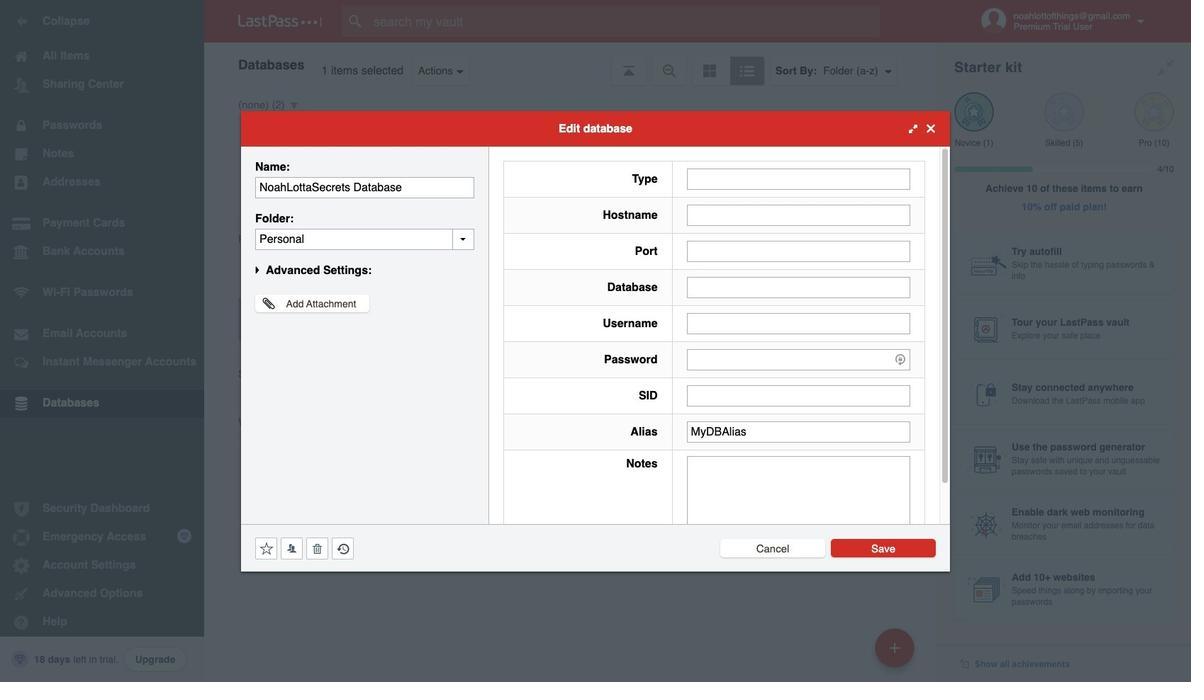 Task type: vqa. For each thing, say whether or not it's contained in the screenshot.
alert
no



Task type: locate. For each thing, give the bounding box(es) containing it.
main navigation navigation
[[0, 0, 204, 683]]

None password field
[[687, 349, 911, 371]]

None text field
[[687, 168, 911, 190], [255, 229, 474, 250], [687, 277, 911, 298], [687, 456, 911, 544], [687, 168, 911, 190], [255, 229, 474, 250], [687, 277, 911, 298], [687, 456, 911, 544]]

dialog
[[241, 111, 950, 572]]

vault options navigation
[[204, 43, 937, 85]]

None text field
[[255, 177, 474, 198], [687, 205, 911, 226], [687, 241, 911, 262], [687, 313, 911, 334], [687, 385, 911, 407], [687, 422, 911, 443], [255, 177, 474, 198], [687, 205, 911, 226], [687, 241, 911, 262], [687, 313, 911, 334], [687, 385, 911, 407], [687, 422, 911, 443]]

lastpass image
[[238, 15, 322, 28]]



Task type: describe. For each thing, give the bounding box(es) containing it.
Search search field
[[342, 6, 908, 37]]

search my vault text field
[[342, 6, 908, 37]]

new item image
[[890, 644, 900, 653]]

new item navigation
[[870, 625, 923, 683]]



